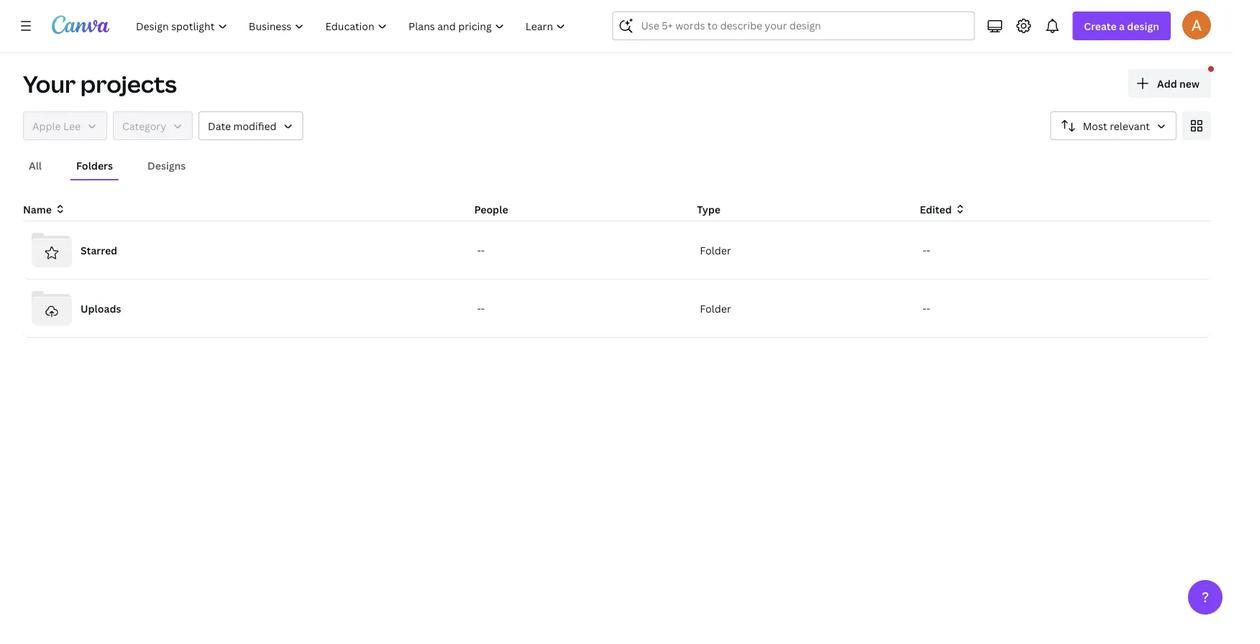 Task type: locate. For each thing, give the bounding box(es) containing it.
create a design button
[[1073, 12, 1171, 40]]

your projects
[[23, 68, 177, 100]]

name
[[23, 203, 52, 216]]

date modified
[[208, 119, 277, 133]]

projects
[[80, 68, 177, 100]]

edited button
[[920, 201, 1132, 217]]

date
[[208, 119, 231, 133]]

name button
[[23, 201, 66, 217]]

2 folder from the top
[[700, 302, 731, 316]]

add new button
[[1129, 69, 1212, 98]]

design
[[1128, 19, 1160, 33]]

starred
[[81, 244, 117, 257]]

Search search field
[[641, 12, 947, 40]]

designs button
[[142, 152, 192, 179]]

folder for uploads
[[700, 302, 731, 316]]

people
[[475, 203, 508, 216]]

None search field
[[613, 12, 975, 40]]

modified
[[234, 119, 277, 133]]

folder for starred
[[700, 244, 731, 257]]

-
[[477, 244, 481, 257], [481, 244, 485, 257], [923, 244, 927, 257], [927, 244, 931, 257], [477, 302, 481, 316], [481, 302, 485, 316], [923, 302, 927, 316], [927, 302, 931, 316]]

apple lee image
[[1183, 11, 1212, 39]]

--
[[477, 244, 485, 257], [923, 244, 931, 257], [477, 302, 485, 316], [923, 302, 931, 316]]

create a design
[[1085, 19, 1160, 33]]

type
[[697, 203, 721, 216]]

folder
[[700, 244, 731, 257], [700, 302, 731, 316]]

edited
[[920, 203, 952, 216]]

apple lee
[[32, 119, 81, 133]]

most
[[1083, 119, 1108, 133]]

category
[[122, 119, 166, 133]]

1 folder from the top
[[700, 244, 731, 257]]

0 vertical spatial folder
[[700, 244, 731, 257]]

most relevant
[[1083, 119, 1151, 133]]

new
[[1180, 77, 1200, 90]]

lee
[[63, 119, 81, 133]]

your
[[23, 68, 76, 100]]

Date modified button
[[199, 112, 303, 140]]

1 vertical spatial folder
[[700, 302, 731, 316]]



Task type: vqa. For each thing, say whether or not it's contained in the screenshot.
the Trimming, start edge slider
no



Task type: describe. For each thing, give the bounding box(es) containing it.
folders
[[76, 159, 113, 172]]

add new
[[1158, 77, 1200, 90]]

all button
[[23, 152, 48, 179]]

folders button
[[71, 152, 119, 179]]

top level navigation element
[[127, 12, 578, 40]]

uploads
[[81, 302, 121, 316]]

Owner button
[[23, 112, 107, 140]]

Sort by button
[[1051, 112, 1177, 140]]

add
[[1158, 77, 1178, 90]]

a
[[1120, 19, 1125, 33]]

relevant
[[1110, 119, 1151, 133]]

apple
[[32, 119, 61, 133]]

designs
[[148, 159, 186, 172]]

create
[[1085, 19, 1117, 33]]

Category button
[[113, 112, 193, 140]]

all
[[29, 159, 42, 172]]



